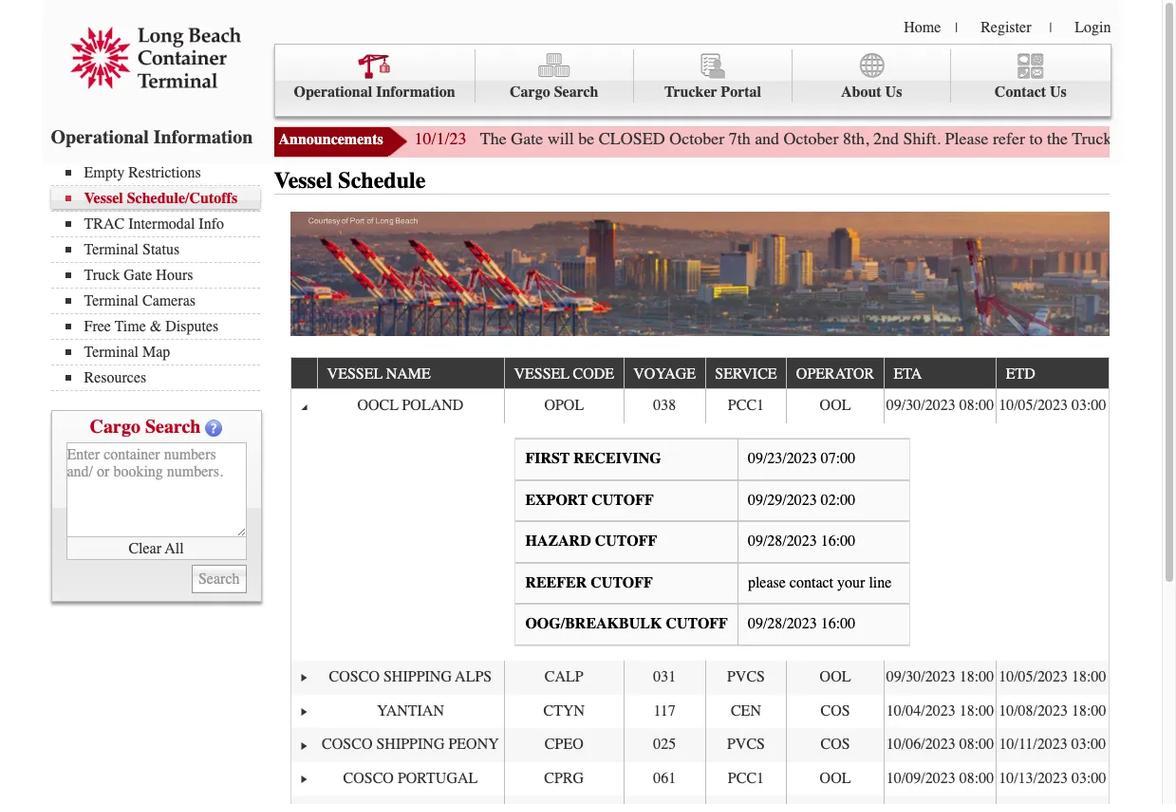 Task type: describe. For each thing, give the bounding box(es) containing it.
09/23/2023 07:00
[[748, 450, 855, 467]]

09/30/2023 18:00 10/05/2023 18:00
[[886, 668, 1106, 685]]

peony
[[448, 736, 499, 753]]

cen
[[731, 702, 761, 719]]

vessel for vessel code
[[514, 365, 569, 383]]

hazard cutoff
[[525, 533, 657, 550]]

0 horizontal spatial operational information
[[51, 126, 253, 148]]

empty restrictions vessel schedule/cutoffs trac intermodal info terminal status truck gate hours terminal cameras free time & disputes terminal map resources
[[84, 164, 237, 386]]

operational inside menu bar
[[294, 84, 372, 101]]

empty restrictions link
[[65, 164, 260, 181]]

menu bar containing operational information
[[274, 44, 1111, 117]]

calp
[[545, 668, 584, 685]]

clear all button
[[66, 537, 246, 560]]

please
[[945, 128, 989, 149]]

3 terminal from the top
[[84, 344, 139, 361]]

0 horizontal spatial search
[[145, 416, 201, 438]]

7 row from the top
[[291, 796, 1108, 804]]

09/30/2023 08:00 10/05/2023 03:00
[[886, 397, 1106, 414]]

4 cell from the left
[[705, 796, 786, 804]]

restrictions
[[128, 164, 201, 181]]

2 horizontal spatial gate
[[1116, 128, 1149, 149]]

0 horizontal spatial cargo
[[90, 416, 140, 438]]

09/29/2023
[[748, 491, 817, 508]]

truck gate hours link
[[65, 267, 260, 284]]

intermodal
[[128, 215, 195, 233]]

2nd
[[873, 128, 899, 149]]

cos cell for 10/06/2023 08:00 10/11/2023 03:00
[[786, 728, 884, 762]]

0 vertical spatial operational information
[[294, 84, 455, 101]]

map
[[142, 344, 170, 361]]

about
[[841, 84, 881, 101]]

trucker
[[664, 84, 717, 101]]

1 vertical spatial cargo search
[[90, 416, 201, 438]]

pcc1 cell for 061
[[705, 762, 786, 796]]

03:00 for 10/11/2023 03:00
[[1071, 736, 1106, 753]]

cosco shipping peony cell
[[317, 728, 504, 762]]

10/09/2023 08:00 cell
[[884, 762, 996, 796]]

07:00
[[821, 450, 855, 467]]

portugal
[[398, 770, 478, 787]]

cosco for cosco portugal
[[343, 770, 394, 787]]

hours
[[156, 267, 193, 284]]

vessel inside empty restrictions vessel schedule/cutoffs trac intermodal info terminal status truck gate hours terminal cameras free time & disputes terminal map resources
[[84, 190, 123, 207]]

oocl poland cell
[[317, 390, 504, 423]]

oocl
[[357, 397, 398, 414]]

10/05/2023 03:00 cell
[[996, 390, 1108, 423]]

vessel name link
[[327, 358, 440, 389]]

18:00 up the 10/04/2023 18:00 10/08/2023 18:00
[[959, 668, 994, 685]]

7th
[[729, 128, 751, 149]]

0 vertical spatial truck
[[1072, 128, 1112, 149]]

us for contact us
[[1050, 84, 1067, 101]]

opol cell
[[504, 390, 623, 423]]

ool for 09/30/2023 18:00 10/05/2023 18:00
[[820, 668, 851, 685]]

1 horizontal spatial gate
[[511, 128, 543, 149]]

cos for 10/04/2023
[[821, 702, 850, 719]]

Enter container numbers and/ or booking numbers.  text field
[[66, 442, 246, 537]]

gate inside empty restrictions vessel schedule/cutoffs trac intermodal info terminal status truck gate hours terminal cameras free time & disputes terminal map resources
[[124, 267, 152, 284]]

10/1/23
[[414, 128, 467, 149]]

031
[[653, 668, 676, 685]]

03:00 for 10/13/2023 03:00
[[1072, 770, 1106, 787]]

reefer
[[525, 574, 587, 591]]

09/30/2023 18:00 cell
[[884, 661, 996, 694]]

8th,
[[843, 128, 869, 149]]

schedule
[[338, 167, 426, 194]]

receiving
[[574, 450, 661, 467]]

trucker portal
[[664, 84, 761, 101]]

cutoff for oog/breakbulk cutoff
[[666, 615, 728, 633]]

2 terminal from the top
[[84, 292, 139, 309]]

10/09/2023 08:00 10/13/2023 03:00
[[886, 770, 1106, 787]]

16:00 for hazard cutoff
[[821, 533, 855, 550]]

disputes
[[165, 318, 219, 335]]

1 october from the left
[[669, 128, 724, 149]]

to
[[1029, 128, 1043, 149]]

pvcs cell for 025
[[705, 728, 786, 762]]

clear all
[[129, 540, 184, 557]]

08:00 for 09/30/2023 08:00
[[959, 397, 994, 414]]

schedule/cutoffs
[[127, 190, 237, 207]]

cosco for cosco shipping alps
[[329, 668, 380, 685]]

etd
[[1006, 365, 1035, 383]]

cosco portugal cell
[[317, 762, 504, 796]]

resources link
[[65, 369, 260, 386]]

opol
[[544, 397, 584, 414]]

vessel name
[[327, 365, 431, 383]]

1 | from the left
[[955, 20, 958, 36]]

3 cell from the left
[[623, 796, 705, 804]]

shipping for alps
[[383, 668, 452, 685]]

18:00 up the 10/08/2023 18:00 cell
[[1072, 668, 1106, 685]]

cos for 10/06/2023
[[821, 736, 850, 753]]

117
[[653, 702, 676, 719]]

first receiving
[[525, 450, 661, 467]]

operational information link
[[275, 49, 475, 103]]

2 october from the left
[[784, 128, 839, 149]]

09/30/2023 08:00 cell
[[884, 390, 996, 423]]

free
[[84, 318, 111, 335]]

announcements
[[279, 131, 383, 148]]

09/29/2023 02:00
[[748, 491, 855, 508]]

10/06/2023
[[886, 736, 956, 753]]

ool cell for 10/09/2023 08:00
[[786, 762, 884, 796]]

us for about us
[[885, 84, 902, 101]]

08:00 for 10/09/2023 08:00
[[959, 770, 994, 787]]

your
[[837, 574, 865, 591]]

18:00 up 10/06/2023 08:00 10/11/2023 03:00
[[959, 702, 994, 719]]

voyage
[[633, 365, 696, 383]]

09/28/2023 16:00 for oog/breakbulk cutoff
[[748, 615, 855, 633]]

hazard
[[525, 533, 591, 550]]

vessel schedule/cutoffs link
[[65, 190, 260, 207]]

10/04/2023
[[886, 702, 956, 719]]

the
[[1047, 128, 1068, 149]]

cosco shipping peony
[[322, 736, 499, 753]]

cprg
[[544, 770, 584, 787]]

pvcs for 031
[[727, 668, 765, 685]]

export cutoff
[[525, 491, 654, 508]]

cutoff for reefer cutoff
[[591, 574, 653, 591]]

trac
[[84, 215, 125, 233]]

10/11/2023
[[999, 736, 1068, 753]]

register link
[[981, 19, 1031, 36]]

about us
[[841, 84, 902, 101]]

1 vertical spatial operational
[[51, 126, 149, 148]]

vessel code
[[514, 365, 614, 383]]

10/05/2023 for 10/05/2023 03:00
[[999, 397, 1068, 414]]

cosco for cosco shipping peony
[[322, 736, 373, 753]]

vessel for vessel name
[[327, 365, 383, 383]]

contact us link
[[951, 49, 1110, 103]]

operator link
[[796, 358, 884, 389]]

eta link
[[894, 358, 931, 389]]

cpeo
[[545, 736, 584, 753]]

row containing yantian
[[291, 694, 1108, 728]]

061
[[653, 770, 676, 787]]

row containing cosco shipping peony
[[291, 728, 1108, 762]]

terminal cameras link
[[65, 292, 260, 309]]

09/28/2023 for hazard cutoff
[[748, 533, 817, 550]]

cutoff for export cutoff
[[592, 491, 654, 508]]

first
[[525, 450, 570, 467]]

pvcs cell for 031
[[705, 661, 786, 694]]



Task type: vqa. For each thing, say whether or not it's contained in the screenshot.


Task type: locate. For each thing, give the bounding box(es) containing it.
18:00
[[959, 668, 994, 685], [1072, 668, 1106, 685], [959, 702, 994, 719], [1072, 702, 1106, 719]]

vessel up oocl
[[327, 365, 383, 383]]

information
[[376, 84, 455, 101], [154, 126, 253, 148]]

cutoff down export cutoff
[[595, 533, 657, 550]]

117 cell
[[623, 694, 705, 728]]

cutoff up oog/breakbulk cutoff
[[591, 574, 653, 591]]

08:00 for 10/06/2023 08:00
[[959, 736, 994, 753]]

0 vertical spatial 09/30/2023
[[886, 397, 956, 414]]

cen cell
[[705, 694, 786, 728]]

us inside "link"
[[885, 84, 902, 101]]

2 vertical spatial 08:00
[[959, 770, 994, 787]]

0 vertical spatial cos
[[821, 702, 850, 719]]

october left 7th
[[669, 128, 724, 149]]

2 08:00 from the top
[[959, 736, 994, 753]]

vessel up opol
[[514, 365, 569, 383]]

0 horizontal spatial cargo search
[[90, 416, 201, 438]]

10/05/2023 18:00 cell
[[996, 661, 1108, 694]]

0 vertical spatial pvcs
[[727, 668, 765, 685]]

0 vertical spatial menu bar
[[274, 44, 1111, 117]]

operational information up announcements
[[294, 84, 455, 101]]

truck down the trac
[[84, 267, 120, 284]]

10/06/2023 08:00 10/11/2023 03:00
[[886, 736, 1106, 753]]

16:00
[[821, 533, 855, 550], [821, 615, 855, 633]]

10/13/2023
[[999, 770, 1068, 787]]

2 ool cell from the top
[[786, 661, 884, 694]]

1 vertical spatial cargo
[[90, 416, 140, 438]]

and
[[755, 128, 779, 149]]

information inside menu bar
[[376, 84, 455, 101]]

025 cell
[[623, 728, 705, 762]]

2 pvcs from the top
[[727, 736, 765, 753]]

2 vertical spatial ool cell
[[786, 762, 884, 796]]

1 ool from the top
[[820, 397, 851, 414]]

0 horizontal spatial |
[[955, 20, 958, 36]]

1 vertical spatial pvcs cell
[[705, 728, 786, 762]]

cargo up will
[[510, 84, 550, 101]]

truck right the
[[1072, 128, 1112, 149]]

the
[[480, 128, 507, 149]]

ool for 09/30/2023 08:00 10/05/2023 03:00
[[820, 397, 851, 414]]

cargo down resources
[[90, 416, 140, 438]]

2 10/05/2023 from the top
[[999, 668, 1068, 685]]

terminal status link
[[65, 241, 260, 258]]

information up restrictions
[[154, 126, 253, 148]]

2 pcc1 from the top
[[728, 770, 764, 787]]

shipping
[[383, 668, 452, 685], [376, 736, 445, 753]]

1 horizontal spatial operational information
[[294, 84, 455, 101]]

1 horizontal spatial october
[[784, 128, 839, 149]]

0 vertical spatial ool cell
[[786, 390, 884, 423]]

09/30/2023 for 09/30/2023 18:00 10/05/2023 18:00
[[886, 668, 956, 685]]

pcc1 down cen cell
[[728, 770, 764, 787]]

2 us from the left
[[1050, 84, 1067, 101]]

row group
[[291, 390, 1108, 804]]

1 horizontal spatial vessel
[[514, 365, 569, 383]]

1 row from the top
[[291, 358, 1108, 390]]

shipping for peony
[[376, 736, 445, 753]]

2 ool from the top
[[820, 668, 851, 685]]

2 | from the left
[[1049, 20, 1052, 36]]

pvcs cell up cen
[[705, 661, 786, 694]]

10/09/2023
[[886, 770, 956, 787]]

cameras
[[142, 292, 196, 309]]

1 vertical spatial pcc1
[[728, 770, 764, 787]]

gate left hou
[[1116, 128, 1149, 149]]

trac intermodal info link
[[65, 215, 260, 233]]

10/11/2023 03:00 cell
[[996, 728, 1108, 762]]

1 vertical spatial operational information
[[51, 126, 253, 148]]

service
[[715, 365, 777, 383]]

pcc1
[[728, 397, 764, 414], [728, 770, 764, 787]]

6 cell from the left
[[884, 796, 996, 804]]

09/28/2023 16:00 down contact
[[748, 615, 855, 633]]

row up 117
[[291, 661, 1108, 694]]

2 vertical spatial ool
[[820, 770, 851, 787]]

eta
[[894, 365, 922, 383]]

1 pcc1 from the top
[[728, 397, 764, 414]]

tree grid containing vessel name
[[291, 358, 1108, 804]]

cos cell left 10/04/2023
[[786, 694, 884, 728]]

line
[[869, 574, 892, 591]]

02:00
[[821, 491, 855, 508]]

cprg cell
[[504, 762, 623, 796]]

october
[[669, 128, 724, 149], [784, 128, 839, 149]]

yantian cell
[[317, 694, 504, 728]]

cosco down yantian cell
[[322, 736, 373, 753]]

pcc1 cell
[[705, 390, 786, 423], [705, 762, 786, 796]]

0 vertical spatial operational
[[294, 84, 372, 101]]

10/08/2023 18:00 cell
[[996, 694, 1108, 728]]

row up 038
[[291, 358, 1108, 390]]

vessel up the trac
[[84, 190, 123, 207]]

information up 10/1/23
[[376, 84, 455, 101]]

1 vertical spatial search
[[145, 416, 201, 438]]

shipping up yantian
[[383, 668, 452, 685]]

1 vertical spatial 10/05/2023
[[999, 668, 1068, 685]]

gate right the
[[511, 128, 543, 149]]

09/28/2023 16:00 for hazard cutoff
[[748, 533, 855, 550]]

1 horizontal spatial cargo search
[[510, 84, 599, 101]]

us right 'contact'
[[1050, 84, 1067, 101]]

row up 061
[[291, 728, 1108, 762]]

operational information up empty restrictions link
[[51, 126, 253, 148]]

1 horizontal spatial cargo
[[510, 84, 550, 101]]

search down resources link
[[145, 416, 201, 438]]

09/30/2023 up 10/04/2023
[[886, 668, 956, 685]]

09/28/2023 down '09/29/2023'
[[748, 533, 817, 550]]

row containing vessel name
[[291, 358, 1108, 390]]

october right and
[[784, 128, 839, 149]]

0 vertical spatial cargo search
[[510, 84, 599, 101]]

cosco portugal
[[343, 770, 478, 787]]

0 vertical spatial shipping
[[383, 668, 452, 685]]

row
[[291, 358, 1108, 390], [291, 390, 1108, 423], [291, 661, 1108, 694], [291, 694, 1108, 728], [291, 728, 1108, 762], [291, 762, 1108, 796], [291, 796, 1108, 804]]

10/06/2023 08:00 cell
[[884, 728, 996, 762]]

ool
[[820, 397, 851, 414], [820, 668, 851, 685], [820, 770, 851, 787]]

0 horizontal spatial us
[[885, 84, 902, 101]]

vessel schedule
[[274, 167, 426, 194]]

1 vertical spatial truck
[[84, 267, 120, 284]]

1 vertical spatial ool cell
[[786, 661, 884, 694]]

1 vessel from the left
[[327, 365, 383, 383]]

1 10/05/2023 from the top
[[999, 397, 1068, 414]]

0 vertical spatial 03:00
[[1072, 397, 1106, 414]]

0 vertical spatial cosco
[[329, 668, 380, 685]]

operational up announcements
[[294, 84, 372, 101]]

refer
[[993, 128, 1025, 149]]

pvcs cell
[[705, 661, 786, 694], [705, 728, 786, 762]]

oog/breakbulk
[[525, 615, 662, 633]]

0 horizontal spatial gate
[[124, 267, 152, 284]]

free time & disputes link
[[65, 318, 260, 335]]

cos cell left 10/06/2023 on the bottom
[[786, 728, 884, 762]]

1 horizontal spatial |
[[1049, 20, 1052, 36]]

0 vertical spatial 09/28/2023 16:00
[[748, 533, 855, 550]]

10/05/2023 down etd link
[[999, 397, 1068, 414]]

pcc1 for 038
[[728, 397, 764, 414]]

| right home
[[955, 20, 958, 36]]

061 cell
[[623, 762, 705, 796]]

cosco inside cell
[[322, 736, 373, 753]]

3 ool from the top
[[820, 770, 851, 787]]

1 vertical spatial cos
[[821, 736, 850, 753]]

export
[[525, 491, 588, 508]]

cpeo cell
[[504, 728, 623, 762]]

us right about on the right top of page
[[885, 84, 902, 101]]

1 cos cell from the top
[[786, 694, 884, 728]]

operational information
[[294, 84, 455, 101], [51, 126, 253, 148]]

1 vertical spatial 09/28/2023
[[748, 615, 817, 633]]

shift.
[[903, 128, 941, 149]]

1 vertical spatial 08:00
[[959, 736, 994, 753]]

2 vessel from the left
[[514, 365, 569, 383]]

1 vertical spatial shipping
[[376, 736, 445, 753]]

login link
[[1075, 19, 1111, 36]]

cutoff for hazard cutoff
[[595, 533, 657, 550]]

| left login
[[1049, 20, 1052, 36]]

gate down the "status"
[[124, 267, 152, 284]]

09/30/2023
[[886, 397, 956, 414], [886, 668, 956, 685]]

1 vertical spatial 09/30/2023
[[886, 668, 956, 685]]

2 cos cell from the top
[[786, 728, 884, 762]]

16:00 down 02:00
[[821, 533, 855, 550]]

1 horizontal spatial menu bar
[[274, 44, 1111, 117]]

shipping down yantian cell
[[376, 736, 445, 753]]

10/13/2023 03:00 cell
[[996, 762, 1108, 796]]

0 vertical spatial 09/28/2023
[[748, 533, 817, 550]]

resources
[[84, 369, 146, 386]]

pcc1 for 061
[[728, 770, 764, 787]]

0 vertical spatial terminal
[[84, 241, 139, 258]]

operational up empty
[[51, 126, 149, 148]]

0 horizontal spatial information
[[154, 126, 253, 148]]

contact
[[995, 84, 1046, 101]]

2 09/30/2023 from the top
[[886, 668, 956, 685]]

truck inside empty restrictions vessel schedule/cutoffs trac intermodal info terminal status truck gate hours terminal cameras free time & disputes terminal map resources
[[84, 267, 120, 284]]

09/30/2023 for 09/30/2023 08:00 10/05/2023 03:00
[[886, 397, 956, 414]]

empty
[[84, 164, 125, 181]]

tree grid
[[291, 358, 1108, 804]]

09/23/2023
[[748, 450, 817, 467]]

0 horizontal spatial menu bar
[[51, 162, 269, 391]]

1 vertical spatial ool
[[820, 668, 851, 685]]

1 horizontal spatial us
[[1050, 84, 1067, 101]]

0 horizontal spatial truck
[[84, 267, 120, 284]]

cargo search up will
[[510, 84, 599, 101]]

1 cell from the left
[[317, 796, 504, 804]]

0 horizontal spatial vessel
[[84, 190, 123, 207]]

038
[[653, 397, 676, 414]]

ool cell for 09/30/2023 08:00
[[786, 390, 884, 423]]

1 vertical spatial information
[[154, 126, 253, 148]]

03:00 for 10/05/2023 03:00
[[1072, 397, 1106, 414]]

1 09/28/2023 from the top
[[748, 533, 817, 550]]

closed
[[599, 128, 665, 149]]

row down voyage link
[[291, 390, 1108, 423]]

pvcs up cen
[[727, 668, 765, 685]]

10/05/2023 up 10/08/2023
[[999, 668, 1068, 685]]

3 08:00 from the top
[[959, 770, 994, 787]]

row up 025
[[291, 694, 1108, 728]]

contact
[[790, 574, 833, 591]]

038 cell
[[623, 390, 705, 423]]

home link
[[904, 19, 941, 36]]

09/28/2023 16:00 down 09/29/2023 02:00
[[748, 533, 855, 550]]

3 row from the top
[[291, 661, 1108, 694]]

2 09/28/2023 16:00 from the top
[[748, 615, 855, 633]]

register
[[981, 19, 1031, 36]]

None submit
[[192, 565, 246, 593]]

09/28/2023 16:00
[[748, 533, 855, 550], [748, 615, 855, 633]]

contact us
[[995, 84, 1067, 101]]

16:00 down your
[[821, 615, 855, 633]]

2 row from the top
[[291, 390, 1108, 423]]

0 vertical spatial pcc1
[[728, 397, 764, 414]]

1 pcc1 cell from the top
[[705, 390, 786, 423]]

2 09/28/2023 from the top
[[748, 615, 817, 633]]

menu bar containing empty restrictions
[[51, 162, 269, 391]]

1 09/28/2023 16:00 from the top
[[748, 533, 855, 550]]

0 horizontal spatial october
[[669, 128, 724, 149]]

gate
[[511, 128, 543, 149], [1116, 128, 1149, 149], [124, 267, 152, 284]]

5 cell from the left
[[786, 796, 884, 804]]

10/04/2023 18:00 cell
[[884, 694, 996, 728]]

status
[[142, 241, 180, 258]]

1 vertical spatial menu bar
[[51, 162, 269, 391]]

cosco inside cell
[[343, 770, 394, 787]]

1 horizontal spatial search
[[554, 84, 599, 101]]

terminal down the trac
[[84, 241, 139, 258]]

ctyn
[[543, 702, 585, 719]]

vessel code link
[[514, 358, 623, 389]]

025
[[653, 736, 676, 753]]

1 vertical spatial 03:00
[[1071, 736, 1106, 753]]

pcc1 cell down cen cell
[[705, 762, 786, 796]]

2 pcc1 cell from the top
[[705, 762, 786, 796]]

portal
[[721, 84, 761, 101]]

cargo search down resources link
[[90, 416, 201, 438]]

1 08:00 from the top
[[959, 397, 994, 414]]

10/05/2023 for 10/05/2023 18:00
[[999, 668, 1068, 685]]

09/30/2023 down the eta link
[[886, 397, 956, 414]]

2 vertical spatial terminal
[[84, 344, 139, 361]]

1 pvcs from the top
[[727, 668, 765, 685]]

1 vertical spatial 16:00
[[821, 615, 855, 633]]

1 us from the left
[[885, 84, 902, 101]]

terminal up resources
[[84, 344, 139, 361]]

2 cos from the top
[[821, 736, 850, 753]]

row down 025
[[291, 762, 1108, 796]]

1 horizontal spatial truck
[[1072, 128, 1112, 149]]

0 vertical spatial 08:00
[[959, 397, 994, 414]]

1 vertical spatial terminal
[[84, 292, 139, 309]]

10/04/2023 18:00 10/08/2023 18:00
[[886, 702, 1106, 719]]

ool cell for 09/30/2023 18:00
[[786, 661, 884, 694]]

cosco down cosco shipping peony cell
[[343, 770, 394, 787]]

1 16:00 from the top
[[821, 533, 855, 550]]

calp cell
[[504, 661, 623, 694]]

row group containing oocl poland
[[291, 390, 1108, 804]]

code
[[573, 365, 614, 383]]

cutoff
[[592, 491, 654, 508], [595, 533, 657, 550], [591, 574, 653, 591], [666, 615, 728, 633]]

shipping inside 'cell'
[[383, 668, 452, 685]]

18:00 down "10/05/2023 18:00" "cell"
[[1072, 702, 1106, 719]]

1 pvcs cell from the top
[[705, 661, 786, 694]]

service link
[[715, 358, 786, 389]]

cell
[[317, 796, 504, 804], [504, 796, 623, 804], [623, 796, 705, 804], [705, 796, 786, 804], [786, 796, 884, 804], [884, 796, 996, 804], [996, 796, 1108, 804]]

ool cell
[[786, 390, 884, 423], [786, 661, 884, 694], [786, 762, 884, 796]]

pvcs down cen cell
[[727, 736, 765, 753]]

cos cell for 10/04/2023 18:00 10/08/2023 18:00
[[786, 694, 884, 728]]

ool for 10/09/2023 08:00 10/13/2023 03:00
[[820, 770, 851, 787]]

10/05/2023
[[999, 397, 1068, 414], [999, 668, 1068, 685]]

0 vertical spatial ool
[[820, 397, 851, 414]]

time
[[115, 318, 146, 335]]

all
[[165, 540, 184, 557]]

operator
[[796, 365, 874, 383]]

1 cos from the top
[[821, 702, 850, 719]]

cargo search link
[[475, 49, 634, 103]]

reefer cutoff
[[525, 574, 653, 591]]

cutoff up 031
[[666, 615, 728, 633]]

031 cell
[[623, 661, 705, 694]]

2 pvcs cell from the top
[[705, 728, 786, 762]]

cos left 10/06/2023 on the bottom
[[821, 736, 850, 753]]

login
[[1075, 19, 1111, 36]]

cosco shipping alps cell
[[317, 661, 504, 694]]

3 ool cell from the top
[[786, 762, 884, 796]]

cosco up yantian
[[329, 668, 380, 685]]

1 horizontal spatial operational
[[294, 84, 372, 101]]

operational
[[294, 84, 372, 101], [51, 126, 149, 148]]

info
[[199, 215, 224, 233]]

row containing cosco portugal
[[291, 762, 1108, 796]]

09/28/2023 down the 'please'
[[748, 615, 817, 633]]

cosco inside 'cell'
[[329, 668, 380, 685]]

pvcs cell down cen
[[705, 728, 786, 762]]

be
[[578, 128, 594, 149]]

oog/breakbulk cutoff
[[525, 615, 728, 633]]

cos cell
[[786, 694, 884, 728], [786, 728, 884, 762]]

5 row from the top
[[291, 728, 1108, 762]]

0 vertical spatial search
[[554, 84, 599, 101]]

row down 061
[[291, 796, 1108, 804]]

home
[[904, 19, 941, 36]]

16:00 for oog/breakbulk cutoff
[[821, 615, 855, 633]]

1 vertical spatial pcc1 cell
[[705, 762, 786, 796]]

0 vertical spatial information
[[376, 84, 455, 101]]

ctyn cell
[[504, 694, 623, 728]]

pcc1 cell down the service
[[705, 390, 786, 423]]

1 ool cell from the top
[[786, 390, 884, 423]]

1 horizontal spatial vessel
[[274, 167, 333, 194]]

0 vertical spatial cargo
[[510, 84, 550, 101]]

6 row from the top
[[291, 762, 1108, 796]]

trucker portal link
[[634, 49, 793, 103]]

2 16:00 from the top
[[821, 615, 855, 633]]

1 terminal from the top
[[84, 241, 139, 258]]

menu bar
[[274, 44, 1111, 117], [51, 162, 269, 391]]

1 vertical spatial cosco
[[322, 736, 373, 753]]

&
[[150, 318, 162, 335]]

1 horizontal spatial information
[[376, 84, 455, 101]]

0 vertical spatial pcc1 cell
[[705, 390, 786, 423]]

vessel down announcements
[[274, 167, 333, 194]]

pvcs
[[727, 668, 765, 685], [727, 736, 765, 753]]

0 vertical spatial 16:00
[[821, 533, 855, 550]]

row containing cosco shipping alps
[[291, 661, 1108, 694]]

1 vertical spatial pvcs
[[727, 736, 765, 753]]

clear
[[129, 540, 161, 557]]

cos left 10/04/2023
[[821, 702, 850, 719]]

0 vertical spatial pvcs cell
[[705, 661, 786, 694]]

7 cell from the left
[[996, 796, 1108, 804]]

2 vertical spatial 03:00
[[1072, 770, 1106, 787]]

2 vertical spatial cosco
[[343, 770, 394, 787]]

cargo search
[[510, 84, 599, 101], [90, 416, 201, 438]]

cutoff down "receiving"
[[592, 491, 654, 508]]

4 row from the top
[[291, 694, 1108, 728]]

2 cell from the left
[[504, 796, 623, 804]]

0 horizontal spatial vessel
[[327, 365, 383, 383]]

row containing oocl poland
[[291, 390, 1108, 423]]

0 vertical spatial 10/05/2023
[[999, 397, 1068, 414]]

1 vertical spatial 09/28/2023 16:00
[[748, 615, 855, 633]]

pcc1 cell for 038
[[705, 390, 786, 423]]

hou
[[1153, 128, 1176, 149]]

shipping inside cell
[[376, 736, 445, 753]]

0 horizontal spatial operational
[[51, 126, 149, 148]]

1 09/30/2023 from the top
[[886, 397, 956, 414]]

09/28/2023 for oog/breakbulk cutoff
[[748, 615, 817, 633]]

terminal up free
[[84, 292, 139, 309]]

pvcs for 025
[[727, 736, 765, 753]]

search up be
[[554, 84, 599, 101]]

cosco shipping alps
[[329, 668, 492, 685]]

pcc1 down the service
[[728, 397, 764, 414]]



